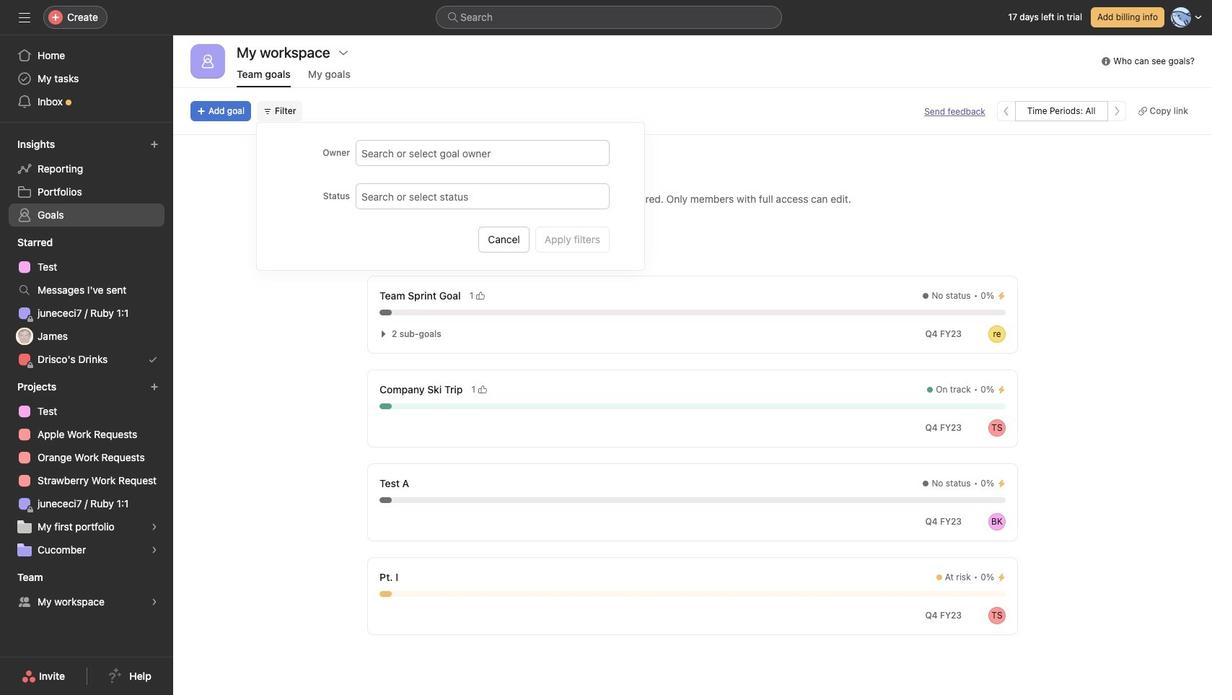Task type: describe. For each thing, give the bounding box(es) containing it.
insights element
[[0, 131, 173, 230]]

see details, my workspace image
[[150, 598, 159, 606]]

1 like. click to like this task image
[[479, 386, 487, 394]]

2 toggle owner popover image from the top
[[989, 607, 1006, 624]]

1 like. click to like this task image
[[477, 292, 485, 300]]

global element
[[0, 35, 173, 122]]

see details, my first portfolio image
[[150, 523, 159, 531]]

Mission title text field
[[360, 147, 432, 180]]

show options image
[[338, 47, 349, 58]]

see details, cucomber image
[[150, 546, 159, 554]]

projects element
[[0, 374, 173, 565]]

2 toggle owner popover image from the top
[[989, 513, 1006, 531]]

1 toggle owner popover image from the top
[[989, 419, 1006, 437]]



Task type: vqa. For each thing, say whether or not it's contained in the screenshot.
Toggle owner popover icon
yes



Task type: locate. For each thing, give the bounding box(es) containing it.
new insights image
[[150, 140, 159, 149]]

0 vertical spatial toggle owner popover image
[[989, 326, 1006, 343]]

new project or portfolio image
[[150, 383, 159, 391]]

list box
[[436, 6, 783, 29]]

Search or select goal owner text field
[[362, 144, 602, 162]]

1 vertical spatial toggle owner popover image
[[989, 607, 1006, 624]]

starred element
[[0, 230, 173, 374]]

teams element
[[0, 565, 173, 617]]

toggle owner popover image
[[989, 326, 1006, 343], [989, 513, 1006, 531]]

Search or select status text field
[[362, 188, 602, 205]]

1 vertical spatial toggle owner popover image
[[989, 513, 1006, 531]]

toggle owner popover image
[[989, 419, 1006, 437], [989, 607, 1006, 624]]

0 vertical spatial toggle owner popover image
[[989, 419, 1006, 437]]

1 toggle owner popover image from the top
[[989, 326, 1006, 343]]

copy link image
[[1139, 107, 1148, 116]]

hide sidebar image
[[19, 12, 30, 23]]



